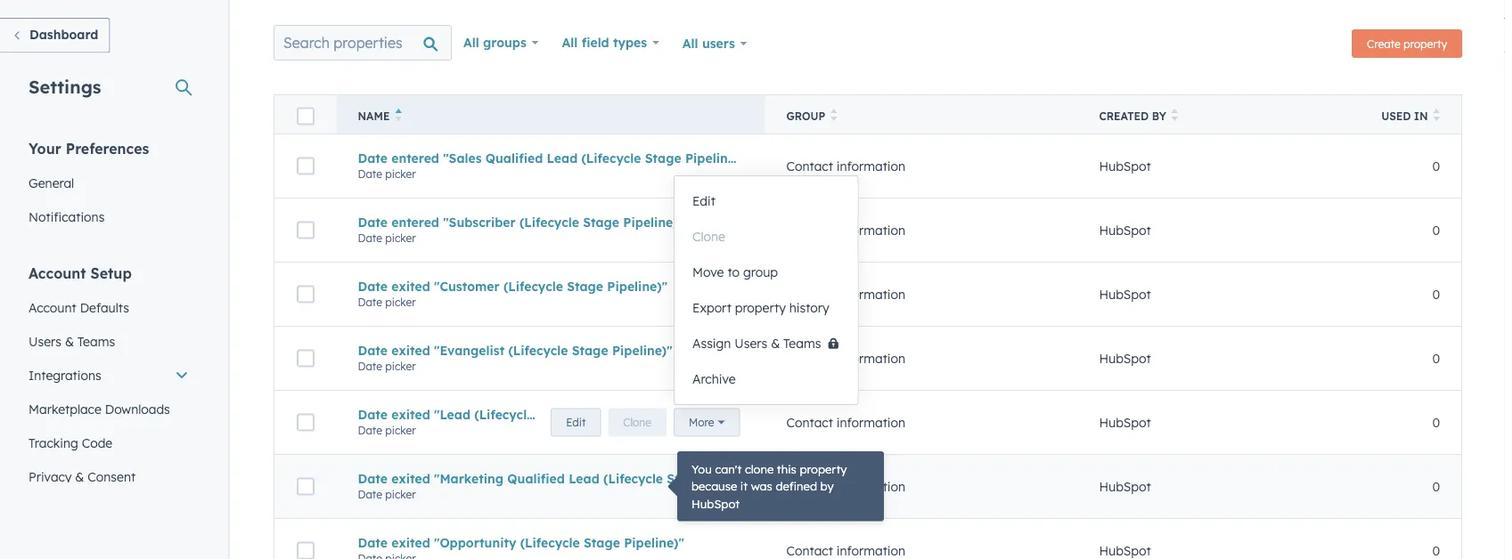 Task type: locate. For each thing, give the bounding box(es) containing it.
12 date from the top
[[358, 488, 382, 501]]

7 contact from the top
[[786, 543, 833, 559]]

2 information from the top
[[837, 223, 905, 238]]

1 vertical spatial clone
[[623, 416, 651, 430]]

0 horizontal spatial press to sort. image
[[831, 109, 837, 121]]

1 press to sort. image from the left
[[831, 109, 837, 121]]

1 picker from the top
[[385, 167, 416, 181]]

5 picker from the top
[[385, 424, 416, 437]]

0 horizontal spatial all
[[463, 35, 479, 50]]

(lifecycle for "customer
[[503, 279, 563, 294]]

clone button up group
[[675, 219, 858, 255]]

2 vertical spatial edit
[[566, 480, 586, 494]]

account for account setup
[[29, 264, 86, 282]]

2 press to sort. element from the left
[[1172, 109, 1178, 124]]

0
[[1432, 158, 1440, 174], [1432, 223, 1440, 238], [1432, 287, 1440, 302], [1432, 351, 1440, 366], [1432, 415, 1440, 431], [1432, 479, 1440, 495], [1432, 543, 1440, 559]]

users inside account setup "element"
[[29, 334, 61, 349]]

stage inside date exited "customer (lifecycle stage pipeline)" date picker
[[567, 279, 603, 294]]

edit button up group
[[675, 184, 858, 219]]

6 picker from the top
[[385, 488, 416, 501]]

lead up date exited "opportunity (lifecycle stage pipeline)" button
[[569, 471, 600, 487]]

(lifecycle inside date entered "subscriber (lifecycle stage pipeline)" date picker
[[519, 215, 579, 230]]

types
[[613, 35, 647, 50]]

you
[[692, 462, 712, 477]]

all left field
[[562, 35, 578, 50]]

4 picker from the top
[[385, 360, 416, 373]]

all left users
[[682, 36, 698, 51]]

information for date exited "customer (lifecycle stage pipeline)"
[[837, 287, 905, 302]]

ascending sort. press to sort descending. image
[[395, 109, 402, 121]]

edit up move
[[692, 193, 715, 209]]

lead inside "date exited "marketing qualified lead (lifecycle stage pipeline)" date picker"
[[569, 471, 600, 487]]

press to sort. image right group at top right
[[831, 109, 837, 121]]

all left groups
[[463, 35, 479, 50]]

create property button
[[1352, 29, 1462, 58]]

groups
[[483, 35, 527, 50]]

2 entered from the top
[[391, 215, 439, 230]]

consent
[[88, 469, 136, 485]]

teams inside 'button'
[[783, 336, 821, 352]]

lead for "marketing
[[569, 471, 600, 487]]

2 vertical spatial property
[[800, 462, 847, 477]]

1 account from the top
[[29, 264, 86, 282]]

qualified inside date entered "sales qualified lead (lifecycle stage pipeline)" date picker
[[485, 150, 543, 166]]

2 contact from the top
[[786, 223, 833, 238]]

exited left "evangelist
[[391, 343, 430, 358]]

picker
[[385, 167, 416, 181], [385, 231, 416, 245], [385, 296, 416, 309], [385, 360, 416, 373], [385, 424, 416, 437], [385, 488, 416, 501]]

exited left "opportunity at the left bottom of page
[[391, 535, 430, 551]]

pipeline)" inside date exited "customer (lifecycle stage pipeline)" date picker
[[607, 279, 668, 294]]

1 horizontal spatial press to sort. element
[[1172, 109, 1178, 124]]

information
[[837, 158, 905, 174], [837, 223, 905, 238], [837, 287, 905, 302], [837, 351, 905, 366], [837, 415, 905, 431], [837, 479, 905, 495], [837, 543, 905, 559]]

(lifecycle down "date exited "marketing qualified lead (lifecycle stage pipeline)" date picker"
[[520, 535, 580, 551]]

marketplace downloads link
[[18, 393, 200, 426]]

5 contact information from the top
[[786, 415, 905, 431]]

1 vertical spatial qualified
[[507, 471, 565, 487]]

exited inside "date exited "evangelist (lifecycle stage pipeline)" date picker"
[[391, 343, 430, 358]]

all field types
[[562, 35, 647, 50]]

qualified up date exited "opportunity (lifecycle stage pipeline)" button
[[507, 471, 565, 487]]

exited for "evangelist
[[391, 343, 430, 358]]

more inside dropdown button
[[689, 416, 714, 430]]

property inside button
[[735, 300, 786, 316]]

press to sort. element right group at top right
[[831, 109, 837, 124]]

(lifecycle inside "date exited "evangelist (lifecycle stage pipeline)" date picker"
[[508, 343, 568, 358]]

stage
[[645, 150, 681, 166], [583, 215, 619, 230], [567, 279, 603, 294], [572, 343, 608, 358], [538, 407, 574, 423], [667, 471, 703, 487], [584, 535, 620, 551]]

0 vertical spatial edit button
[[675, 184, 858, 219]]

1 horizontal spatial teams
[[783, 336, 821, 352]]

2 vertical spatial clone
[[623, 480, 651, 494]]

picker inside "date exited "evangelist (lifecycle stage pipeline)" date picker"
[[385, 360, 416, 373]]

by right defined
[[820, 479, 834, 494]]

5 0 from the top
[[1432, 415, 1440, 431]]

4 information from the top
[[837, 351, 905, 366]]

(lifecycle inside date exited "lead (lifecycle stage pipeline)" date picker
[[474, 407, 534, 423]]

3 exited from the top
[[391, 407, 430, 423]]

account setup element
[[18, 263, 200, 528]]

pipeline)" inside date entered "sales qualified lead (lifecycle stage pipeline)" date picker
[[685, 150, 746, 166]]

picker inside date entered "sales qualified lead (lifecycle stage pipeline)" date picker
[[385, 167, 416, 181]]

0 vertical spatial by
[[1152, 110, 1166, 123]]

account
[[29, 264, 86, 282], [29, 300, 76, 315]]

teams down history
[[783, 336, 821, 352]]

all
[[463, 35, 479, 50], [562, 35, 578, 50], [682, 36, 698, 51]]

"marketing
[[434, 471, 504, 487]]

pipeline)"
[[685, 150, 746, 166], [623, 215, 684, 230], [607, 279, 668, 294], [612, 343, 672, 358], [578, 407, 638, 423], [707, 471, 767, 487], [624, 535, 684, 551]]

used
[[1382, 110, 1411, 123]]

notifications
[[29, 209, 105, 225]]

entered
[[391, 150, 439, 166], [391, 215, 439, 230]]

edit
[[692, 193, 715, 209], [566, 416, 586, 430], [566, 480, 586, 494]]

tracking code
[[29, 435, 112, 451]]

2 account from the top
[[29, 300, 76, 315]]

by
[[1152, 110, 1166, 123], [820, 479, 834, 494]]

2 date from the top
[[358, 167, 382, 181]]

picker inside date exited "lead (lifecycle stage pipeline)" date picker
[[385, 424, 416, 437]]

9 date from the top
[[358, 407, 388, 423]]

by right created on the right of the page
[[1152, 110, 1166, 123]]

& down export property history button
[[771, 336, 780, 352]]

3 picker from the top
[[385, 296, 416, 309]]

lead down name button
[[547, 150, 578, 166]]

1 0 from the top
[[1432, 158, 1440, 174]]

6 contact from the top
[[786, 479, 833, 495]]

property down group
[[735, 300, 786, 316]]

exited left "lead
[[391, 407, 430, 423]]

1 more from the top
[[689, 416, 714, 430]]

0 horizontal spatial by
[[820, 479, 834, 494]]

0 horizontal spatial press to sort. element
[[831, 109, 837, 124]]

press to sort. element
[[831, 109, 837, 124], [1172, 109, 1178, 124], [1433, 109, 1440, 124]]

date exited "customer (lifecycle stage pipeline)" date picker
[[358, 279, 668, 309]]

qualified right "sales
[[485, 150, 543, 166]]

create
[[1367, 37, 1401, 50]]

settings
[[29, 75, 101, 98]]

privacy
[[29, 469, 72, 485]]

0 vertical spatial edit
[[692, 193, 715, 209]]

3 press to sort. element from the left
[[1433, 109, 1440, 124]]

entered down the ascending sort. press to sort descending. "element"
[[391, 150, 439, 166]]

0 horizontal spatial users
[[29, 334, 61, 349]]

0 for date entered "subscriber (lifecycle stage pipeline)"
[[1432, 223, 1440, 238]]

edit button
[[675, 184, 858, 219], [551, 409, 601, 437], [551, 473, 601, 501]]

&
[[65, 334, 74, 349], [771, 336, 780, 352], [75, 469, 84, 485]]

integrations
[[29, 368, 101, 383]]

press to sort. element inside used in button
[[1433, 109, 1440, 124]]

more down you
[[689, 480, 714, 494]]

clone button for pipeline)"
[[608, 409, 667, 437]]

picker inside "date exited "marketing qualified lead (lifecycle stage pipeline)" date picker"
[[385, 488, 416, 501]]

(lifecycle down date entered "subscriber (lifecycle stage pipeline)" date picker
[[503, 279, 563, 294]]

(lifecycle inside date exited "customer (lifecycle stage pipeline)" date picker
[[503, 279, 563, 294]]

date entered "sales qualified lead (lifecycle stage pipeline)" button
[[358, 150, 746, 166]]

account up account defaults
[[29, 264, 86, 282]]

more for pipeline)"
[[689, 416, 714, 430]]

property inside button
[[1404, 37, 1447, 50]]

move to group
[[692, 265, 778, 280]]

edit up date exited "marketing qualified lead (lifecycle stage pipeline)" button
[[566, 416, 586, 430]]

users
[[702, 36, 735, 51]]

1 vertical spatial entered
[[391, 215, 439, 230]]

(lifecycle for "evangelist
[[508, 343, 568, 358]]

pipeline)" for date exited "opportunity (lifecycle stage pipeline)"
[[624, 535, 684, 551]]

0 vertical spatial clone button
[[675, 219, 858, 255]]

exited inside "date exited "marketing qualified lead (lifecycle stage pipeline)" date picker"
[[391, 471, 430, 487]]

assign users & teams button
[[675, 326, 858, 362]]

privacy & consent link
[[18, 460, 200, 494]]

7 date from the top
[[358, 343, 388, 358]]

2 picker from the top
[[385, 231, 416, 245]]

stage inside "date exited "evangelist (lifecycle stage pipeline)" date picker"
[[572, 343, 608, 358]]

1 horizontal spatial users
[[735, 336, 767, 352]]

1 vertical spatial edit button
[[551, 409, 601, 437]]

your preferences
[[29, 139, 149, 157]]

lead inside date entered "sales qualified lead (lifecycle stage pipeline)" date picker
[[547, 150, 578, 166]]

edit button up date exited "marketing qualified lead (lifecycle stage pipeline)" button
[[551, 409, 601, 437]]

0 for date exited "customer (lifecycle stage pipeline)"
[[1432, 287, 1440, 302]]

contact information for date exited "opportunity (lifecycle stage pipeline)"
[[786, 543, 905, 559]]

(lifecycle down date exited "customer (lifecycle stage pipeline)" date picker
[[508, 343, 568, 358]]

picker for "subscriber
[[385, 231, 416, 245]]

clone button left you
[[608, 473, 667, 501]]

(lifecycle left you
[[603, 471, 663, 487]]

edit button for (lifecycle
[[551, 473, 601, 501]]

users down the "export property history"
[[735, 336, 767, 352]]

account up "users & teams"
[[29, 300, 76, 315]]

3 contact information from the top
[[786, 287, 905, 302]]

marketplace
[[29, 401, 101, 417]]

1 vertical spatial clone button
[[608, 409, 667, 437]]

pipeline)" inside "date exited "evangelist (lifecycle stage pipeline)" date picker"
[[612, 343, 672, 358]]

press to sort. image right the in
[[1433, 109, 1440, 121]]

pipeline)" inside date exited "lead (lifecycle stage pipeline)" date picker
[[578, 407, 638, 423]]

exited inside date exited "lead (lifecycle stage pipeline)" date picker
[[391, 407, 430, 423]]

4 contact information from the top
[[786, 351, 905, 366]]

name button
[[336, 95, 765, 134]]

exited left the "customer
[[391, 279, 430, 294]]

edit for (lifecycle
[[566, 480, 586, 494]]

0 vertical spatial more
[[689, 416, 714, 430]]

exited left ""marketing"
[[391, 471, 430, 487]]

5 information from the top
[[837, 415, 905, 431]]

(lifecycle right "lead
[[474, 407, 534, 423]]

0 for date exited "evangelist (lifecycle stage pipeline)"
[[1432, 351, 1440, 366]]

press to sort. image
[[831, 109, 837, 121], [1172, 109, 1178, 121], [1433, 109, 1440, 121]]

press to sort. image inside created by button
[[1172, 109, 1178, 121]]

pipeline)" for date exited "lead (lifecycle stage pipeline)" date picker
[[578, 407, 638, 423]]

1 contact from the top
[[786, 158, 833, 174]]

1 vertical spatial account
[[29, 300, 76, 315]]

& right privacy
[[75, 469, 84, 485]]

7 information from the top
[[837, 543, 905, 559]]

more inside popup button
[[689, 480, 714, 494]]

7 0 from the top
[[1432, 543, 1440, 559]]

ascending sort. press to sort descending. element
[[395, 109, 402, 124]]

contact for date entered "subscriber (lifecycle stage pipeline)"
[[786, 223, 833, 238]]

entered left "subscriber
[[391, 215, 439, 230]]

0 vertical spatial account
[[29, 264, 86, 282]]

Search search field
[[274, 25, 452, 61]]

2 horizontal spatial press to sort. element
[[1433, 109, 1440, 124]]

0 vertical spatial entered
[[391, 150, 439, 166]]

2 more from the top
[[689, 480, 714, 494]]

press to sort. element right the in
[[1433, 109, 1440, 124]]

4 0 from the top
[[1432, 351, 1440, 366]]

picker inside date entered "subscriber (lifecycle stage pipeline)" date picker
[[385, 231, 416, 245]]

property
[[1404, 37, 1447, 50], [735, 300, 786, 316], [800, 462, 847, 477]]

all inside all field types popup button
[[562, 35, 578, 50]]

1 vertical spatial edit
[[566, 416, 586, 430]]

press to sort. element right created by
[[1172, 109, 1178, 124]]

property up defined
[[800, 462, 847, 477]]

more button
[[674, 409, 740, 437]]

entered inside date entered "sales qualified lead (lifecycle stage pipeline)" date picker
[[391, 150, 439, 166]]

(lifecycle
[[581, 150, 641, 166], [519, 215, 579, 230], [503, 279, 563, 294], [508, 343, 568, 358], [474, 407, 534, 423], [603, 471, 663, 487], [520, 535, 580, 551]]

press to sort. image for group
[[831, 109, 837, 121]]

1 horizontal spatial property
[[800, 462, 847, 477]]

1 vertical spatial more
[[689, 480, 714, 494]]

assign users & teams
[[692, 336, 821, 352]]

2 0 from the top
[[1432, 223, 1440, 238]]

edit up date exited "opportunity (lifecycle stage pipeline)" button
[[566, 480, 586, 494]]

date exited "lead (lifecycle stage pipeline)" button
[[358, 407, 638, 423]]

all inside 'all groups' 'popup button'
[[463, 35, 479, 50]]

1 vertical spatial lead
[[569, 471, 600, 487]]

used in button
[[1355, 95, 1462, 134]]

0 vertical spatial property
[[1404, 37, 1447, 50]]

teams down defaults
[[77, 334, 115, 349]]

users up 'integrations'
[[29, 334, 61, 349]]

2 vertical spatial edit button
[[551, 473, 601, 501]]

1 exited from the top
[[391, 279, 430, 294]]

all inside all users popup button
[[682, 36, 698, 51]]

stage for date exited "customer (lifecycle stage pipeline)" date picker
[[567, 279, 603, 294]]

press to sort. image right created by
[[1172, 109, 1178, 121]]

property right create
[[1404, 37, 1447, 50]]

more
[[689, 416, 714, 430], [689, 480, 714, 494]]

history
[[789, 300, 829, 316]]

2 contact information from the top
[[786, 223, 905, 238]]

2 exited from the top
[[391, 343, 430, 358]]

edit for pipeline)"
[[566, 416, 586, 430]]

press to sort. image inside group button
[[831, 109, 837, 121]]

lead for "sales
[[547, 150, 578, 166]]

2 horizontal spatial all
[[682, 36, 698, 51]]

lead
[[547, 150, 578, 166], [569, 471, 600, 487]]

"evangelist
[[434, 343, 505, 358]]

more down archive
[[689, 416, 714, 430]]

date exited "opportunity (lifecycle stage pipeline)" button
[[358, 535, 744, 551]]

teams
[[77, 334, 115, 349], [783, 336, 821, 352]]

4 exited from the top
[[391, 471, 430, 487]]

pipeline)" inside date entered "subscriber (lifecycle stage pipeline)" date picker
[[623, 215, 684, 230]]

1 horizontal spatial by
[[1152, 110, 1166, 123]]

3 contact from the top
[[786, 287, 833, 302]]

1 vertical spatial property
[[735, 300, 786, 316]]

10 date from the top
[[358, 424, 382, 437]]

exited for "opportunity
[[391, 535, 430, 551]]

clone left more dropdown button
[[623, 416, 651, 430]]

group button
[[765, 95, 1078, 134]]

this
[[777, 462, 796, 477]]

contact information
[[786, 158, 905, 174], [786, 223, 905, 238], [786, 287, 905, 302], [786, 351, 905, 366], [786, 415, 905, 431], [786, 479, 905, 495], [786, 543, 905, 559]]

2 vertical spatial clone button
[[608, 473, 667, 501]]

all for all groups
[[463, 35, 479, 50]]

clone up move
[[692, 229, 725, 245]]

1 press to sort. element from the left
[[831, 109, 837, 124]]

3 press to sort. image from the left
[[1433, 109, 1440, 121]]

(lifecycle down name button
[[581, 150, 641, 166]]

tracking code link
[[18, 426, 200, 460]]

information for date exited "opportunity (lifecycle stage pipeline)"
[[837, 543, 905, 559]]

"opportunity
[[434, 535, 516, 551]]

date
[[358, 150, 388, 166], [358, 167, 382, 181], [358, 215, 388, 230], [358, 231, 382, 245], [358, 279, 388, 294], [358, 296, 382, 309], [358, 343, 388, 358], [358, 360, 382, 373], [358, 407, 388, 423], [358, 424, 382, 437], [358, 471, 388, 487], [358, 488, 382, 501], [358, 535, 388, 551]]

clone button left more dropdown button
[[608, 409, 667, 437]]

& up 'integrations'
[[65, 334, 74, 349]]

"subscriber
[[443, 215, 516, 230]]

qualified inside "date exited "marketing qualified lead (lifecycle stage pipeline)" date picker"
[[507, 471, 565, 487]]

& inside 'button'
[[771, 336, 780, 352]]

information for date entered "sales qualified lead (lifecycle stage pipeline)"
[[837, 158, 905, 174]]

2 press to sort. image from the left
[[1172, 109, 1178, 121]]

exited inside date exited "customer (lifecycle stage pipeline)" date picker
[[391, 279, 430, 294]]

pipeline)" for date exited "evangelist (lifecycle stage pipeline)" date picker
[[612, 343, 672, 358]]

stage inside date entered "sales qualified lead (lifecycle stage pipeline)" date picker
[[645, 150, 681, 166]]

entered inside date entered "subscriber (lifecycle stage pipeline)" date picker
[[391, 215, 439, 230]]

clone left more popup button
[[623, 480, 651, 494]]

stage inside date entered "subscriber (lifecycle stage pipeline)" date picker
[[583, 215, 619, 230]]

7 contact information from the top
[[786, 543, 905, 559]]

1 contact information from the top
[[786, 158, 905, 174]]

press to sort. element inside created by button
[[1172, 109, 1178, 124]]

press to sort. image inside used in button
[[1433, 109, 1440, 121]]

(lifecycle down date entered "sales qualified lead (lifecycle stage pipeline)" date picker
[[519, 215, 579, 230]]

5 contact from the top
[[786, 415, 833, 431]]

3 information from the top
[[837, 287, 905, 302]]

privacy & consent
[[29, 469, 136, 485]]

stage for date exited "evangelist (lifecycle stage pipeline)" date picker
[[572, 343, 608, 358]]

0 vertical spatial qualified
[[485, 150, 543, 166]]

4 contact from the top
[[786, 351, 833, 366]]

(lifecycle inside "date exited "marketing qualified lead (lifecycle stage pipeline)" date picker"
[[603, 471, 663, 487]]

0 vertical spatial lead
[[547, 150, 578, 166]]

1 horizontal spatial &
[[75, 469, 84, 485]]

0 horizontal spatial teams
[[77, 334, 115, 349]]

(lifecycle for "lead
[[474, 407, 534, 423]]

picker inside date exited "customer (lifecycle stage pipeline)" date picker
[[385, 296, 416, 309]]

2 horizontal spatial property
[[1404, 37, 1447, 50]]

all for all users
[[682, 36, 698, 51]]

account for account defaults
[[29, 300, 76, 315]]

hubspot
[[1099, 158, 1151, 174], [1099, 223, 1151, 238], [1099, 287, 1151, 302], [1099, 351, 1151, 366], [1099, 415, 1151, 431], [1099, 479, 1151, 495], [692, 497, 740, 512], [1099, 543, 1151, 559]]

0 horizontal spatial &
[[65, 334, 74, 349]]

clone
[[692, 229, 725, 245], [623, 416, 651, 430], [623, 480, 651, 494]]

1 information from the top
[[837, 158, 905, 174]]

1 entered from the top
[[391, 150, 439, 166]]

2 horizontal spatial press to sort. image
[[1433, 109, 1440, 121]]

clone button
[[675, 219, 858, 255], [608, 409, 667, 437], [608, 473, 667, 501]]

edit button up date exited "opportunity (lifecycle stage pipeline)" button
[[551, 473, 601, 501]]

1 vertical spatial by
[[820, 479, 834, 494]]

1 horizontal spatial all
[[562, 35, 578, 50]]

3 0 from the top
[[1432, 287, 1440, 302]]

1 horizontal spatial press to sort. image
[[1172, 109, 1178, 121]]

press to sort. element inside group button
[[831, 109, 837, 124]]

2 horizontal spatial &
[[771, 336, 780, 352]]

qualified
[[485, 150, 543, 166], [507, 471, 565, 487]]

5 exited from the top
[[391, 535, 430, 551]]

stage inside date exited "lead (lifecycle stage pipeline)" date picker
[[538, 407, 574, 423]]

0 horizontal spatial property
[[735, 300, 786, 316]]

exited
[[391, 279, 430, 294], [391, 343, 430, 358], [391, 407, 430, 423], [391, 471, 430, 487], [391, 535, 430, 551]]

users & teams
[[29, 334, 115, 349]]



Task type: vqa. For each thing, say whether or not it's contained in the screenshot.
group button
yes



Task type: describe. For each thing, give the bounding box(es) containing it.
more button
[[674, 473, 740, 501]]

"sales
[[443, 150, 482, 166]]

all users
[[682, 36, 735, 51]]

stage for date entered "subscriber (lifecycle stage pipeline)" date picker
[[583, 215, 619, 230]]

hubspot inside the you can't clone this property because it was defined by hubspot
[[692, 497, 740, 512]]

all groups
[[463, 35, 527, 50]]

(lifecycle inside date entered "sales qualified lead (lifecycle stage pipeline)" date picker
[[581, 150, 641, 166]]

defaults
[[80, 300, 129, 315]]

contact information for date entered "subscriber (lifecycle stage pipeline)"
[[786, 223, 905, 238]]

date exited "opportunity (lifecycle stage pipeline)"
[[358, 535, 684, 551]]

name
[[358, 110, 390, 123]]

because
[[692, 479, 737, 494]]

date exited "marketing qualified lead (lifecycle stage pipeline)" button
[[358, 471, 767, 487]]

tracking
[[29, 435, 78, 451]]

date entered "subscriber (lifecycle stage pipeline)" button
[[358, 215, 744, 230]]

export property history
[[692, 300, 829, 316]]

teams inside account setup "element"
[[77, 334, 115, 349]]

clone for pipeline)"
[[623, 416, 651, 430]]

0 for date entered "sales qualified lead (lifecycle stage pipeline)"
[[1432, 158, 1440, 174]]

13 date from the top
[[358, 535, 388, 551]]

date entered "subscriber (lifecycle stage pipeline)" date picker
[[358, 215, 684, 245]]

stage inside "date exited "marketing qualified lead (lifecycle stage pipeline)" date picker"
[[667, 471, 703, 487]]

"lead
[[434, 407, 471, 423]]

pipeline)" for date exited "customer (lifecycle stage pipeline)" date picker
[[607, 279, 668, 294]]

dashboard link
[[0, 18, 110, 53]]

all for all field types
[[562, 35, 578, 50]]

general
[[29, 175, 74, 191]]

created by button
[[1078, 95, 1355, 134]]

edit button for pipeline)"
[[551, 409, 601, 437]]

picker for "lead
[[385, 424, 416, 437]]

integrations button
[[18, 359, 200, 393]]

entered for "subscriber
[[391, 215, 439, 230]]

exited for "customer
[[391, 279, 430, 294]]

created by
[[1099, 110, 1166, 123]]

information for date exited "evangelist (lifecycle stage pipeline)"
[[837, 351, 905, 366]]

your preferences element
[[18, 139, 200, 234]]

3 date from the top
[[358, 215, 388, 230]]

clone button for (lifecycle
[[608, 473, 667, 501]]

picker for "evangelist
[[385, 360, 416, 373]]

property for export
[[735, 300, 786, 316]]

users inside 'button'
[[735, 336, 767, 352]]

date exited "evangelist (lifecycle stage pipeline)" date picker
[[358, 343, 672, 373]]

& for consent
[[75, 469, 84, 485]]

(lifecycle for "opportunity
[[520, 535, 580, 551]]

was
[[751, 479, 772, 494]]

contact for date exited "opportunity (lifecycle stage pipeline)"
[[786, 543, 833, 559]]

code
[[82, 435, 112, 451]]

4 date from the top
[[358, 231, 382, 245]]

8 date from the top
[[358, 360, 382, 373]]

picker for "customer
[[385, 296, 416, 309]]

export
[[692, 300, 731, 316]]

"customer
[[434, 279, 500, 294]]

group
[[786, 110, 825, 123]]

exited for "marketing
[[391, 471, 430, 487]]

all users button
[[671, 25, 759, 62]]

date exited "evangelist (lifecycle stage pipeline)" button
[[358, 343, 744, 358]]

marketplace downloads
[[29, 401, 170, 417]]

entered for "sales
[[391, 150, 439, 166]]

all groups button
[[452, 25, 550, 61]]

date exited "marketing qualified lead (lifecycle stage pipeline)" date picker
[[358, 471, 767, 501]]

created
[[1099, 110, 1149, 123]]

0 for date exited "opportunity (lifecycle stage pipeline)"
[[1432, 543, 1440, 559]]

move to group button
[[675, 255, 858, 291]]

by inside button
[[1152, 110, 1166, 123]]

6 contact information from the top
[[786, 479, 905, 495]]

press to sort. element for created by
[[1172, 109, 1178, 124]]

export property history button
[[675, 291, 858, 326]]

more for (lifecycle
[[689, 480, 714, 494]]

property inside the you can't clone this property because it was defined by hubspot
[[800, 462, 847, 477]]

can't
[[715, 462, 742, 477]]

your
[[29, 139, 61, 157]]

press to sort. element for group
[[831, 109, 837, 124]]

qualified for "marketing
[[507, 471, 565, 487]]

stage for date exited "opportunity (lifecycle stage pipeline)"
[[584, 535, 620, 551]]

contact information for date entered "sales qualified lead (lifecycle stage pipeline)"
[[786, 158, 905, 174]]

property for create
[[1404, 37, 1447, 50]]

6 date from the top
[[358, 296, 382, 309]]

press to sort. element for used in
[[1433, 109, 1440, 124]]

pipeline)" inside "date exited "marketing qualified lead (lifecycle stage pipeline)" date picker"
[[707, 471, 767, 487]]

used in
[[1382, 110, 1428, 123]]

& for teams
[[65, 334, 74, 349]]

setup
[[90, 264, 132, 282]]

archive button
[[675, 362, 858, 397]]

archive
[[692, 372, 736, 387]]

to
[[728, 265, 740, 280]]

1 date from the top
[[358, 150, 388, 166]]

11 date from the top
[[358, 471, 388, 487]]

press to sort. image for used in
[[1433, 109, 1440, 121]]

account setup
[[29, 264, 132, 282]]

preferences
[[66, 139, 149, 157]]

general link
[[18, 166, 200, 200]]

6 0 from the top
[[1432, 479, 1440, 495]]

by inside the you can't clone this property because it was defined by hubspot
[[820, 479, 834, 494]]

stage for date exited "lead (lifecycle stage pipeline)" date picker
[[538, 407, 574, 423]]

5 date from the top
[[358, 279, 388, 294]]

all field types button
[[550, 25, 671, 61]]

contact information for date exited "customer (lifecycle stage pipeline)"
[[786, 287, 905, 302]]

clone
[[745, 462, 774, 477]]

6 information from the top
[[837, 479, 905, 495]]

(lifecycle for "subscriber
[[519, 215, 579, 230]]

users & teams link
[[18, 325, 200, 359]]

0 vertical spatial clone
[[692, 229, 725, 245]]

dashboard
[[29, 27, 98, 42]]

date entered "sales qualified lead (lifecycle stage pipeline)" date picker
[[358, 150, 746, 181]]

press to sort. image for created by
[[1172, 109, 1178, 121]]

information for date entered "subscriber (lifecycle stage pipeline)"
[[837, 223, 905, 238]]

pipeline)" for date entered "subscriber (lifecycle stage pipeline)" date picker
[[623, 215, 684, 230]]

move
[[692, 265, 724, 280]]

it
[[740, 479, 748, 494]]

contact for date exited "customer (lifecycle stage pipeline)"
[[786, 287, 833, 302]]

group
[[743, 265, 778, 280]]

date exited "lead (lifecycle stage pipeline)" date picker
[[358, 407, 638, 437]]

account defaults link
[[18, 291, 200, 325]]

in
[[1414, 110, 1428, 123]]

you can't clone this property because it was defined by hubspot
[[692, 462, 847, 512]]

account defaults
[[29, 300, 129, 315]]

qualified for "sales
[[485, 150, 543, 166]]

defined
[[776, 479, 817, 494]]

clone for (lifecycle
[[623, 480, 651, 494]]

create property
[[1367, 37, 1447, 50]]

date exited "customer (lifecycle stage pipeline)" button
[[358, 279, 744, 294]]

contact information for date exited "evangelist (lifecycle stage pipeline)"
[[786, 351, 905, 366]]

downloads
[[105, 401, 170, 417]]

exited for "lead
[[391, 407, 430, 423]]

contact for date exited "evangelist (lifecycle stage pipeline)"
[[786, 351, 833, 366]]

contact for date entered "sales qualified lead (lifecycle stage pipeline)"
[[786, 158, 833, 174]]

notifications link
[[18, 200, 200, 234]]

field
[[582, 35, 609, 50]]

assign
[[692, 336, 731, 352]]



